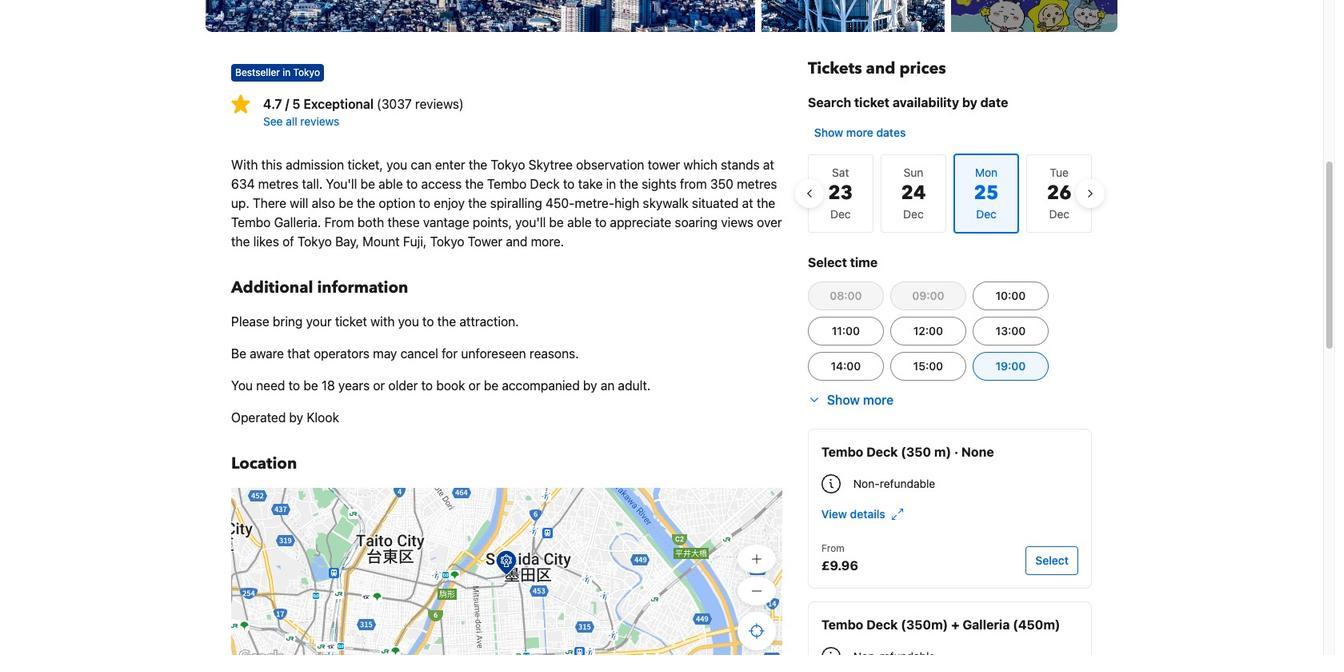 Task type: locate. For each thing, give the bounding box(es) containing it.
4.7
[[263, 97, 282, 111]]

450-
[[546, 196, 575, 210]]

stands
[[721, 158, 760, 172]]

11:00
[[832, 324, 860, 338]]

ticket left with on the left of page
[[335, 315, 367, 329]]

dec for 26
[[1050, 207, 1070, 221]]

metres down stands
[[737, 177, 777, 191]]

operated
[[231, 411, 286, 425]]

1 vertical spatial deck
[[867, 445, 898, 459]]

0 vertical spatial you
[[387, 158, 408, 172]]

select inside button
[[1036, 554, 1069, 567]]

0 vertical spatial in
[[283, 66, 291, 78]]

by
[[963, 95, 978, 110], [583, 379, 598, 393], [289, 411, 303, 425]]

the left likes
[[231, 234, 250, 249]]

these
[[388, 215, 420, 230]]

from up bay, at the top left of page
[[325, 215, 354, 230]]

more left dates
[[847, 126, 874, 139]]

at
[[763, 158, 775, 172], [742, 196, 754, 210]]

0 vertical spatial by
[[963, 95, 978, 110]]

sat
[[832, 166, 849, 179]]

0 vertical spatial show
[[815, 126, 844, 139]]

your
[[306, 315, 332, 329]]

0 horizontal spatial at
[[742, 196, 754, 210]]

you right with on the left of page
[[398, 315, 419, 329]]

spiralling
[[490, 196, 542, 210]]

ticket up 'show more dates'
[[855, 95, 890, 110]]

more
[[847, 126, 874, 139], [863, 393, 894, 407]]

show down search
[[815, 126, 844, 139]]

1 horizontal spatial or
[[469, 379, 481, 393]]

bay,
[[335, 234, 359, 249]]

dec inside the tue 26 dec
[[1050, 207, 1070, 221]]

12:00
[[914, 324, 944, 338]]

show more dates button
[[808, 118, 913, 147]]

1 horizontal spatial from
[[822, 543, 845, 555]]

take
[[578, 177, 603, 191]]

to down metre-
[[595, 215, 607, 230]]

show more dates
[[815, 126, 906, 139]]

dec down 26
[[1050, 207, 1070, 221]]

0 vertical spatial able
[[379, 177, 403, 191]]

0 vertical spatial ticket
[[855, 95, 890, 110]]

0 horizontal spatial in
[[283, 66, 291, 78]]

attraction.
[[460, 315, 519, 329]]

region
[[795, 147, 1105, 240]]

2 horizontal spatial by
[[963, 95, 978, 110]]

or right the book
[[469, 379, 481, 393]]

deck down 'skytree'
[[530, 177, 560, 191]]

more inside 'button'
[[863, 393, 894, 407]]

able down metre-
[[567, 215, 592, 230]]

select left time
[[808, 255, 847, 270]]

tokyo down vantage
[[430, 234, 465, 249]]

time
[[850, 255, 878, 270]]

dec inside the sat 23 dec
[[831, 207, 851, 221]]

ticket
[[855, 95, 890, 110], [335, 315, 367, 329]]

older
[[388, 379, 418, 393]]

dec inside sun 24 dec
[[904, 207, 924, 221]]

1 vertical spatial able
[[567, 215, 592, 230]]

1 or from the left
[[373, 379, 385, 393]]

0 horizontal spatial metres
[[258, 177, 299, 191]]

in right bestseller at top left
[[283, 66, 291, 78]]

0 vertical spatial deck
[[530, 177, 560, 191]]

be
[[361, 177, 375, 191], [339, 196, 353, 210], [549, 215, 564, 230], [304, 379, 318, 393], [484, 379, 499, 393]]

able
[[379, 177, 403, 191], [567, 215, 592, 230]]

show inside "button"
[[815, 126, 844, 139]]

in down 'observation'
[[606, 177, 616, 191]]

the up the "both"
[[357, 196, 376, 210]]

1 horizontal spatial able
[[567, 215, 592, 230]]

deck
[[530, 177, 560, 191], [867, 445, 898, 459], [867, 618, 898, 632]]

1 vertical spatial and
[[506, 234, 528, 249]]

accompanied
[[502, 379, 580, 393]]

1 vertical spatial in
[[606, 177, 616, 191]]

show inside 'button'
[[827, 393, 860, 407]]

metres down this
[[258, 177, 299, 191]]

which
[[684, 158, 718, 172]]

0 vertical spatial from
[[325, 215, 354, 230]]

you left can
[[387, 158, 408, 172]]

bestseller in tokyo
[[235, 66, 320, 78]]

0 horizontal spatial ticket
[[335, 315, 367, 329]]

0 horizontal spatial from
[[325, 215, 354, 230]]

klook
[[307, 411, 339, 425]]

0 vertical spatial at
[[763, 158, 775, 172]]

and inside with this admission ticket, you can enter the tokyo skytree observation tower which stands at 634 metres tall. you'll be able to access the tembo deck to take in the sights from 350 metres up. there will also be the option to enjoy the spiralling 450-metre-high skywalk situated at the tembo galleria. from both these vantage points, you'll be able to appreciate soaring views over the likes of tokyo bay, mount fuji, tokyo tower and more.
[[506, 234, 528, 249]]

by left klook
[[289, 411, 303, 425]]

be down you'll
[[339, 196, 353, 210]]

0 vertical spatial and
[[866, 58, 896, 79]]

availability
[[893, 95, 960, 110]]

points,
[[473, 215, 512, 230]]

2 vertical spatial deck
[[867, 618, 898, 632]]

search
[[808, 95, 852, 110]]

select for select time
[[808, 255, 847, 270]]

1 horizontal spatial in
[[606, 177, 616, 191]]

1 horizontal spatial at
[[763, 158, 775, 172]]

0 horizontal spatial select
[[808, 255, 847, 270]]

£9.96
[[822, 559, 859, 573]]

you'll
[[516, 215, 546, 230]]

an
[[601, 379, 615, 393]]

tembo deck (350 m) · none
[[822, 445, 994, 459]]

tembo down up.
[[231, 215, 271, 230]]

sun 24 dec
[[902, 166, 926, 221]]

350
[[711, 177, 734, 191]]

in inside with this admission ticket, you can enter the tokyo skytree observation tower which stands at 634 metres tall. you'll be able to access the tembo deck to take in the sights from 350 metres up. there will also be the option to enjoy the spiralling 450-metre-high skywalk situated at the tembo galleria. from both these vantage points, you'll be able to appreciate soaring views over the likes of tokyo bay, mount fuji, tokyo tower and more.
[[606, 177, 616, 191]]

at up views
[[742, 196, 754, 210]]

select
[[808, 255, 847, 270], [1036, 554, 1069, 567]]

(3037
[[377, 97, 412, 111]]

2 dec from the left
[[904, 207, 924, 221]]

appreciate
[[610, 215, 672, 230]]

from up '£9.96'
[[822, 543, 845, 555]]

dec down 23
[[831, 207, 851, 221]]

tall.
[[302, 177, 323, 191]]

the right the enter
[[469, 158, 488, 172]]

and down you'll
[[506, 234, 528, 249]]

see all reviews button
[[263, 114, 783, 130]]

by left date
[[963, 95, 978, 110]]

0 horizontal spatial by
[[289, 411, 303, 425]]

select time
[[808, 255, 878, 270]]

1 vertical spatial by
[[583, 379, 598, 393]]

1 horizontal spatial and
[[866, 58, 896, 79]]

/
[[285, 97, 289, 111]]

1 dec from the left
[[831, 207, 851, 221]]

from inside with this admission ticket, you can enter the tokyo skytree observation tower which stands at 634 metres tall. you'll be able to access the tembo deck to take in the sights from 350 metres up. there will also be the option to enjoy the spiralling 450-metre-high skywalk situated at the tembo galleria. from both these vantage points, you'll be able to appreciate soaring views over the likes of tokyo bay, mount fuji, tokyo tower and more.
[[325, 215, 354, 230]]

more up the tembo deck (350 m) · none
[[863, 393, 894, 407]]

more for show more
[[863, 393, 894, 407]]

likes
[[253, 234, 279, 249]]

information
[[317, 277, 408, 299]]

1 vertical spatial more
[[863, 393, 894, 407]]

tembo
[[487, 177, 527, 191], [231, 215, 271, 230], [822, 445, 864, 459], [822, 618, 864, 632]]

or
[[373, 379, 385, 393], [469, 379, 481, 393]]

or left "older"
[[373, 379, 385, 393]]

dec down 24
[[904, 207, 924, 221]]

2 horizontal spatial dec
[[1050, 207, 1070, 221]]

more for show more dates
[[847, 126, 874, 139]]

show down 14:00
[[827, 393, 860, 407]]

and left prices
[[866, 58, 896, 79]]

1 horizontal spatial select
[[1036, 554, 1069, 567]]

to
[[406, 177, 418, 191], [563, 177, 575, 191], [419, 196, 431, 210], [595, 215, 607, 230], [423, 315, 434, 329], [289, 379, 300, 393], [421, 379, 433, 393]]

0 vertical spatial select
[[808, 255, 847, 270]]

the up the over
[[757, 196, 776, 210]]

by left an
[[583, 379, 598, 393]]

more inside "button"
[[847, 126, 874, 139]]

deck inside with this admission ticket, you can enter the tokyo skytree observation tower which stands at 634 metres tall. you'll be able to access the tembo deck to take in the sights from 350 metres up. there will also be the option to enjoy the spiralling 450-metre-high skywalk situated at the tembo galleria. from both these vantage points, you'll be able to appreciate soaring views over the likes of tokyo bay, mount fuji, tokyo tower and more.
[[530, 177, 560, 191]]

you inside with this admission ticket, you can enter the tokyo skytree observation tower which stands at 634 metres tall. you'll be able to access the tembo deck to take in the sights from 350 metres up. there will also be the option to enjoy the spiralling 450-metre-high skywalk situated at the tembo galleria. from both these vantage points, you'll be able to appreciate soaring views over the likes of tokyo bay, mount fuji, tokyo tower and more.
[[387, 158, 408, 172]]

see
[[263, 114, 283, 128]]

the
[[469, 158, 488, 172], [465, 177, 484, 191], [620, 177, 639, 191], [357, 196, 376, 210], [468, 196, 487, 210], [757, 196, 776, 210], [231, 234, 250, 249], [438, 315, 456, 329]]

deck for tembo deck (350 m) · none
[[867, 445, 898, 459]]

1 horizontal spatial metres
[[737, 177, 777, 191]]

0 horizontal spatial or
[[373, 379, 385, 393]]

the up for at left
[[438, 315, 456, 329]]

be down ticket,
[[361, 177, 375, 191]]

dec for 24
[[904, 207, 924, 221]]

be down 450-
[[549, 215, 564, 230]]

date
[[981, 95, 1009, 110]]

1 vertical spatial from
[[822, 543, 845, 555]]

to right need
[[289, 379, 300, 393]]

1 vertical spatial select
[[1036, 554, 1069, 567]]

1 vertical spatial at
[[742, 196, 754, 210]]

be
[[231, 347, 247, 361]]

2 vertical spatial by
[[289, 411, 303, 425]]

deck left (350m) on the right bottom of the page
[[867, 618, 898, 632]]

bestseller
[[235, 66, 280, 78]]

0 horizontal spatial and
[[506, 234, 528, 249]]

map region
[[231, 488, 783, 655]]

0 vertical spatial more
[[847, 126, 874, 139]]

13:00
[[996, 324, 1026, 338]]

you need to be 18 years or older to book or be accompanied by an adult.
[[231, 379, 651, 393]]

in
[[283, 66, 291, 78], [606, 177, 616, 191]]

3 dec from the left
[[1050, 207, 1070, 221]]

to left the book
[[421, 379, 433, 393]]

with this admission ticket, you can enter the tokyo skytree observation tower which stands at 634 metres tall. you'll be able to access the tembo deck to take in the sights from 350 metres up. there will also be the option to enjoy the spiralling 450-metre-high skywalk situated at the tembo galleria. from both these vantage points, you'll be able to appreciate soaring views over the likes of tokyo bay, mount fuji, tokyo tower and more.
[[231, 158, 782, 249]]

tower
[[468, 234, 503, 249]]

operated by klook
[[231, 411, 339, 425]]

1 vertical spatial ticket
[[335, 315, 367, 329]]

able up option
[[379, 177, 403, 191]]

deck up non-refundable
[[867, 445, 898, 459]]

1 horizontal spatial dec
[[904, 207, 924, 221]]

(350
[[901, 445, 932, 459]]

1 vertical spatial show
[[827, 393, 860, 407]]

tower
[[648, 158, 680, 172]]

at right stands
[[763, 158, 775, 172]]

and
[[866, 58, 896, 79], [506, 234, 528, 249]]

select up (450m)
[[1036, 554, 1069, 567]]

0 horizontal spatial dec
[[831, 207, 851, 221]]



Task type: describe. For each thing, give the bounding box(es) containing it.
be left 18
[[304, 379, 318, 393]]

cancel
[[401, 347, 439, 361]]

tembo up non-
[[822, 445, 864, 459]]

that
[[288, 347, 310, 361]]

0 horizontal spatial able
[[379, 177, 403, 191]]

aware
[[250, 347, 284, 361]]

can
[[411, 158, 432, 172]]

high
[[615, 196, 640, 210]]

tokyo up spiralling
[[491, 158, 525, 172]]

the down the enter
[[465, 177, 484, 191]]

enjoy
[[434, 196, 465, 210]]

tokyo up 5
[[293, 66, 320, 78]]

will
[[290, 196, 308, 210]]

access
[[421, 177, 462, 191]]

search ticket availability by date
[[808, 95, 1009, 110]]

views
[[721, 215, 754, 230]]

the up high
[[620, 177, 639, 191]]

to down can
[[406, 177, 418, 191]]

adult.
[[618, 379, 651, 393]]

both
[[358, 215, 384, 230]]

4.7 / 5 exceptional (3037 reviews) see all reviews
[[263, 97, 464, 128]]

over
[[757, 215, 782, 230]]

with
[[371, 315, 395, 329]]

of
[[283, 234, 294, 249]]

location
[[231, 453, 297, 475]]

09:00
[[913, 289, 945, 303]]

refundable
[[880, 477, 936, 491]]

select for select
[[1036, 554, 1069, 567]]

deck for tembo deck (350m) + galleria (450m)
[[867, 618, 898, 632]]

sun
[[904, 166, 924, 179]]

from
[[680, 177, 707, 191]]

(350m)
[[901, 618, 949, 632]]

08:00
[[830, 289, 862, 303]]

view
[[822, 507, 848, 521]]

observation
[[576, 158, 645, 172]]

+
[[952, 618, 960, 632]]

situated
[[692, 196, 739, 210]]

18
[[322, 379, 335, 393]]

19:00
[[996, 359, 1026, 373]]

14:00
[[831, 359, 861, 373]]

to up 450-
[[563, 177, 575, 191]]

15:00
[[914, 359, 944, 373]]

1 horizontal spatial by
[[583, 379, 598, 393]]

enter
[[435, 158, 466, 172]]

tembo down '£9.96'
[[822, 618, 864, 632]]

this
[[261, 158, 282, 172]]

details
[[850, 507, 886, 521]]

be aware that operators may cancel for unforeseen reasons.
[[231, 347, 579, 361]]

reviews)
[[415, 97, 464, 111]]

·
[[955, 445, 959, 459]]

show more
[[827, 393, 894, 407]]

you
[[231, 379, 253, 393]]

may
[[373, 347, 397, 361]]

tickets and prices
[[808, 58, 947, 79]]

book
[[436, 379, 465, 393]]

tue
[[1050, 166, 1069, 179]]

tue 26 dec
[[1047, 166, 1072, 221]]

galleria
[[963, 618, 1010, 632]]

view details
[[822, 507, 886, 521]]

tembo up spiralling
[[487, 177, 527, 191]]

region containing 23
[[795, 147, 1105, 240]]

10:00
[[996, 289, 1026, 303]]

you'll
[[326, 177, 357, 191]]

please
[[231, 315, 270, 329]]

from inside the from £9.96
[[822, 543, 845, 555]]

with
[[231, 158, 258, 172]]

1 horizontal spatial ticket
[[855, 95, 890, 110]]

24
[[902, 180, 926, 206]]

2 or from the left
[[469, 379, 481, 393]]

operators
[[314, 347, 370, 361]]

vantage
[[423, 215, 470, 230]]

soaring
[[675, 215, 718, 230]]

to up cancel
[[423, 315, 434, 329]]

select button
[[1026, 547, 1079, 575]]

there
[[253, 196, 287, 210]]

exceptional
[[304, 97, 374, 111]]

from £9.96
[[822, 543, 859, 573]]

for
[[442, 347, 458, 361]]

option
[[379, 196, 416, 210]]

be down the unforeseen
[[484, 379, 499, 393]]

tokyo down galleria. on the top left
[[298, 234, 332, 249]]

(450m)
[[1013, 618, 1061, 632]]

tembo deck (350m) + galleria (450m)
[[822, 618, 1061, 632]]

admission
[[286, 158, 344, 172]]

1 metres from the left
[[258, 177, 299, 191]]

metre-
[[575, 196, 615, 210]]

show for show more dates
[[815, 126, 844, 139]]

the up points,
[[468, 196, 487, 210]]

google image
[[235, 647, 288, 655]]

dates
[[877, 126, 906, 139]]

additional
[[231, 277, 313, 299]]

none
[[962, 445, 994, 459]]

additional information
[[231, 277, 408, 299]]

to left enjoy
[[419, 196, 431, 210]]

bring
[[273, 315, 303, 329]]

non-
[[854, 477, 880, 491]]

also
[[312, 196, 335, 210]]

1 vertical spatial you
[[398, 315, 419, 329]]

view details link
[[822, 507, 903, 523]]

2 metres from the left
[[737, 177, 777, 191]]

show for show more
[[827, 393, 860, 407]]

dec for 23
[[831, 207, 851, 221]]

prices
[[900, 58, 947, 79]]

unforeseen
[[461, 347, 526, 361]]

reviews
[[300, 114, 340, 128]]

more.
[[531, 234, 564, 249]]



Task type: vqa. For each thing, say whether or not it's contained in the screenshot.
guests
no



